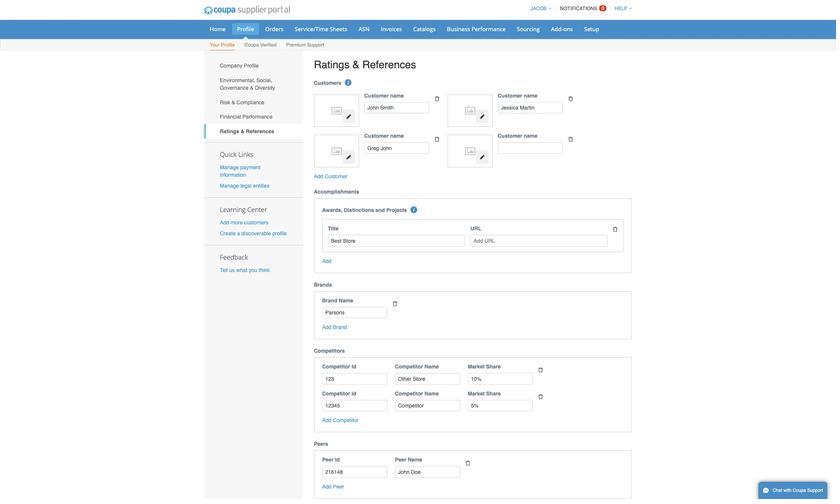 Task type: locate. For each thing, give the bounding box(es) containing it.
Competitor Name text field
[[395, 373, 460, 385], [395, 400, 460, 411]]

customer
[[364, 93, 389, 99], [498, 93, 522, 99], [364, 133, 389, 139], [498, 133, 522, 139], [325, 174, 348, 180]]

1 horizontal spatial coupa
[[793, 488, 806, 493]]

sourcing
[[517, 25, 540, 33]]

coupa
[[245, 42, 259, 48], [793, 488, 806, 493]]

1 vertical spatial share
[[486, 391, 501, 397]]

0 vertical spatial coupa
[[245, 42, 259, 48]]

references down invoices link
[[362, 59, 416, 71]]

support right with
[[807, 488, 823, 493]]

1 vertical spatial market
[[468, 391, 485, 397]]

competitor
[[322, 364, 350, 370], [395, 364, 423, 370], [322, 391, 350, 397], [395, 391, 423, 397], [333, 417, 359, 423]]

share up market share text box
[[486, 364, 501, 370]]

ratings up 'customers'
[[314, 59, 350, 71]]

profile right your
[[221, 42, 235, 48]]

1 market from the top
[[468, 364, 485, 370]]

profile up "environmental, social, governance & diversity" link
[[244, 63, 259, 69]]

create a discoverable profile
[[220, 231, 287, 237]]

add up the create
[[220, 220, 229, 226]]

1 vertical spatial market share
[[468, 391, 501, 397]]

add for add competitor
[[322, 417, 332, 423]]

1 vertical spatial performance
[[242, 114, 272, 120]]

share up market share text field
[[486, 391, 501, 397]]

1 horizontal spatial ratings
[[314, 59, 350, 71]]

id for peer id text field
[[335, 457, 340, 463]]

1 vertical spatial competitor name
[[395, 391, 439, 397]]

invoices link
[[376, 23, 407, 35]]

brand down brand name text box
[[333, 324, 347, 330]]

1 vertical spatial id
[[352, 391, 356, 397]]

id up peer id text field
[[335, 457, 340, 463]]

change image image
[[346, 114, 351, 119], [480, 114, 485, 119], [346, 155, 351, 160], [480, 155, 485, 160]]

add customer
[[314, 174, 348, 180]]

customers
[[314, 80, 341, 86]]

1 horizontal spatial performance
[[472, 25, 506, 33]]

0 vertical spatial brand
[[322, 298, 337, 304]]

coupa right with
[[793, 488, 806, 493]]

1 competitor name text field from the top
[[395, 373, 460, 385]]

0 horizontal spatial ratings
[[220, 128, 239, 134]]

1 competitor name from the top
[[395, 364, 439, 370]]

1 vertical spatial ratings & references
[[220, 128, 274, 134]]

us
[[229, 267, 235, 273]]

0 vertical spatial manage
[[220, 164, 239, 170]]

0 vertical spatial profile
[[237, 25, 254, 33]]

market share
[[468, 364, 501, 370], [468, 391, 501, 397]]

competitor id up competitor id text box
[[322, 391, 356, 397]]

id for competitor id text field
[[352, 364, 356, 370]]

ratings & references up additional information icon
[[314, 59, 416, 71]]

performance down risk & compliance link
[[242, 114, 272, 120]]

learning
[[220, 205, 246, 214]]

add up accomplishments
[[314, 174, 323, 180]]

logo image
[[318, 98, 355, 123], [451, 98, 489, 123], [318, 139, 355, 164], [451, 139, 489, 164]]

competitor id
[[322, 364, 356, 370], [322, 391, 356, 397]]

add-ons link
[[546, 23, 578, 35]]

1 vertical spatial coupa
[[793, 488, 806, 493]]

customer inside button
[[325, 174, 348, 180]]

Competitor Id text field
[[322, 373, 387, 385]]

invoices
[[381, 25, 402, 33]]

peer name
[[395, 457, 422, 463]]

0 vertical spatial ratings & references
[[314, 59, 416, 71]]

brand inside add brand button
[[333, 324, 347, 330]]

share for market share text field
[[486, 391, 501, 397]]

0 vertical spatial competitor id
[[322, 364, 356, 370]]

profile
[[237, 25, 254, 33], [221, 42, 235, 48], [244, 63, 259, 69]]

links
[[238, 150, 253, 159]]

market up market share text box
[[468, 364, 485, 370]]

help link
[[611, 6, 632, 11]]

ons
[[563, 25, 573, 33]]

competitor name for competitor name text box associated with competitor id text field
[[395, 364, 439, 370]]

2 competitor name text field from the top
[[395, 400, 460, 411]]

1 vertical spatial brand
[[333, 324, 347, 330]]

competitor id down competitors
[[322, 364, 356, 370]]

1 share from the top
[[486, 364, 501, 370]]

projects
[[386, 207, 407, 213]]

1 vertical spatial support
[[807, 488, 823, 493]]

0 vertical spatial ratings
[[314, 59, 350, 71]]

financial performance link
[[204, 110, 303, 124]]

name
[[390, 93, 404, 99], [524, 93, 538, 99], [390, 133, 404, 139], [524, 133, 538, 139]]

title
[[328, 226, 339, 232]]

add for add more customers
[[220, 220, 229, 226]]

0 vertical spatial support
[[307, 42, 324, 48]]

company
[[220, 63, 242, 69]]

peer down peers
[[322, 457, 334, 463]]

2 share from the top
[[486, 391, 501, 397]]

brands
[[314, 282, 332, 288]]

references down financial performance link
[[246, 128, 274, 134]]

add down peer id
[[322, 484, 332, 490]]

0 horizontal spatial references
[[246, 128, 274, 134]]

your profile
[[210, 42, 235, 48]]

Peer Name text field
[[395, 466, 460, 478]]

manage up the information
[[220, 164, 239, 170]]

& left diversity
[[250, 85, 254, 91]]

chat with coupa support button
[[758, 482, 828, 499]]

competitor for competitor id text box
[[322, 391, 350, 397]]

market share up market share text field
[[468, 391, 501, 397]]

orders
[[265, 25, 284, 33]]

2 market from the top
[[468, 391, 485, 397]]

name
[[339, 298, 353, 304], [424, 364, 439, 370], [424, 391, 439, 397], [408, 457, 422, 463]]

0 vertical spatial references
[[362, 59, 416, 71]]

manage inside manage payment information
[[220, 164, 239, 170]]

2 manage from the top
[[220, 183, 239, 189]]

add brand
[[322, 324, 347, 330]]

competitor for competitor id text box competitor name text box
[[395, 391, 423, 397]]

competitor id for competitor id text field
[[322, 364, 356, 370]]

discoverable
[[242, 231, 271, 237]]

market share up market share text box
[[468, 364, 501, 370]]

1 horizontal spatial ratings & references
[[314, 59, 416, 71]]

support down service/time
[[307, 42, 324, 48]]

learning center
[[220, 205, 267, 214]]

peer up peer name 'text box'
[[395, 457, 406, 463]]

coupa left verified
[[245, 42, 259, 48]]

1 horizontal spatial support
[[807, 488, 823, 493]]

Competitor Id text field
[[322, 400, 387, 411]]

service/time sheets
[[295, 25, 347, 33]]

1 market share from the top
[[468, 364, 501, 370]]

brand down brands
[[322, 298, 337, 304]]

peer down peer id text field
[[333, 484, 344, 490]]

what
[[236, 267, 247, 273]]

id up competitor id text box
[[352, 391, 356, 397]]

0 horizontal spatial coupa
[[245, 42, 259, 48]]

id
[[352, 364, 356, 370], [352, 391, 356, 397], [335, 457, 340, 463]]

1 horizontal spatial references
[[362, 59, 416, 71]]

2 vertical spatial id
[[335, 457, 340, 463]]

jacob link
[[527, 6, 551, 11]]

you
[[249, 267, 257, 273]]

& inside 'environmental, social, governance & diversity'
[[250, 85, 254, 91]]

legal
[[240, 183, 251, 189]]

coupa inside button
[[793, 488, 806, 493]]

brand
[[322, 298, 337, 304], [333, 324, 347, 330]]

ratings & references link
[[204, 124, 303, 139]]

add-ons
[[551, 25, 573, 33]]

add inside button
[[314, 174, 323, 180]]

market up market share text field
[[468, 391, 485, 397]]

1 vertical spatial competitor id
[[322, 391, 356, 397]]

1 vertical spatial competitor name text field
[[395, 400, 460, 411]]

quick links
[[220, 150, 253, 159]]

navigation containing notifications 0
[[527, 1, 632, 16]]

support
[[307, 42, 324, 48], [807, 488, 823, 493]]

ratings down financial on the left of page
[[220, 128, 239, 134]]

2 competitor id from the top
[[322, 391, 356, 397]]

&
[[352, 59, 360, 71], [250, 85, 254, 91], [232, 99, 235, 105], [241, 128, 244, 134]]

0 horizontal spatial performance
[[242, 114, 272, 120]]

0 vertical spatial competitor name text field
[[395, 373, 460, 385]]

2 market share from the top
[[468, 391, 501, 397]]

0 vertical spatial competitor name
[[395, 364, 439, 370]]

1 vertical spatial ratings
[[220, 128, 239, 134]]

1 vertical spatial references
[[246, 128, 274, 134]]

share
[[486, 364, 501, 370], [486, 391, 501, 397]]

asn link
[[354, 23, 374, 35]]

performance right business
[[472, 25, 506, 33]]

awards, distinctions and projects
[[322, 207, 407, 213]]

ratings
[[314, 59, 350, 71], [220, 128, 239, 134]]

1 manage from the top
[[220, 164, 239, 170]]

market share for market share text box
[[468, 364, 501, 370]]

add up peers
[[322, 417, 332, 423]]

0 horizontal spatial ratings & references
[[220, 128, 274, 134]]

manage
[[220, 164, 239, 170], [220, 183, 239, 189]]

performance for financial performance
[[242, 114, 272, 120]]

2 competitor name from the top
[[395, 391, 439, 397]]

1 vertical spatial manage
[[220, 183, 239, 189]]

sheets
[[330, 25, 347, 33]]

business performance link
[[442, 23, 511, 35]]

setup link
[[579, 23, 604, 35]]

2 vertical spatial profile
[[244, 63, 259, 69]]

entities
[[253, 183, 270, 189]]

chat with coupa support
[[773, 488, 823, 493]]

1 vertical spatial profile
[[221, 42, 235, 48]]

add-
[[551, 25, 563, 33]]

navigation
[[527, 1, 632, 16]]

quick
[[220, 150, 237, 159]]

0 vertical spatial share
[[486, 364, 501, 370]]

id up competitor id text field
[[352, 364, 356, 370]]

0 vertical spatial id
[[352, 364, 356, 370]]

1 competitor id from the top
[[322, 364, 356, 370]]

add peer button
[[322, 483, 344, 490]]

0 vertical spatial market
[[468, 364, 485, 370]]

ratings & references down financial performance
[[220, 128, 274, 134]]

coupa verified
[[245, 42, 277, 48]]

notifications 0
[[560, 5, 604, 11]]

setup
[[584, 25, 599, 33]]

payment
[[240, 164, 261, 170]]

manage down the information
[[220, 183, 239, 189]]

0 vertical spatial market share
[[468, 364, 501, 370]]

Customer name text field
[[364, 102, 429, 113], [498, 102, 563, 113], [498, 142, 563, 154]]

add for add customer
[[314, 174, 323, 180]]

add up competitors
[[322, 324, 332, 330]]

add up brands
[[322, 258, 332, 264]]

add for add peer
[[322, 484, 332, 490]]

0 vertical spatial performance
[[472, 25, 506, 33]]

share for market share text box
[[486, 364, 501, 370]]

& down asn link
[[352, 59, 360, 71]]

additional information image
[[345, 79, 352, 86]]

profile down coupa supplier portal image
[[237, 25, 254, 33]]

name for competitor name text box associated with competitor id text field
[[424, 364, 439, 370]]



Task type: describe. For each thing, give the bounding box(es) containing it.
premium
[[286, 42, 306, 48]]

ratings & references inside ratings & references link
[[220, 128, 274, 134]]

add for add brand
[[322, 324, 332, 330]]

financial performance
[[220, 114, 272, 120]]

diversity
[[255, 85, 275, 91]]

add for add
[[322, 258, 332, 264]]

add customer button
[[314, 173, 348, 180]]

tell
[[220, 267, 228, 273]]

your profile link
[[209, 41, 235, 50]]

catalogs
[[413, 25, 436, 33]]

your
[[210, 42, 220, 48]]

profile link
[[232, 23, 259, 35]]

Market Share text field
[[468, 373, 533, 385]]

id for competitor id text box
[[352, 391, 356, 397]]

service/time sheets link
[[290, 23, 352, 35]]

add more customers
[[220, 220, 268, 226]]

environmental, social, governance & diversity
[[220, 77, 275, 91]]

support inside button
[[807, 488, 823, 493]]

center
[[247, 205, 267, 214]]

competitor id for competitor id text box
[[322, 391, 356, 397]]

create a discoverable profile link
[[220, 231, 287, 237]]

a
[[237, 231, 240, 237]]

performance for business performance
[[472, 25, 506, 33]]

peer inside button
[[333, 484, 344, 490]]

& right the risk
[[232, 99, 235, 105]]

more
[[231, 220, 243, 226]]

manage legal entities link
[[220, 183, 270, 189]]

competitor for competitor name text box associated with competitor id text field
[[395, 364, 423, 370]]

0
[[602, 5, 604, 11]]

manage for manage payment information
[[220, 164, 239, 170]]

Market Share text field
[[468, 400, 533, 411]]

market for market share text box
[[468, 364, 485, 370]]

premium support
[[286, 42, 324, 48]]

accomplishments
[[314, 189, 359, 195]]

and
[[376, 207, 385, 213]]

tell us what you think button
[[220, 267, 270, 274]]

coupa verified link
[[244, 41, 277, 50]]

awards,
[[322, 207, 343, 213]]

orders link
[[260, 23, 288, 35]]

environmental, social, governance & diversity link
[[204, 73, 303, 95]]

Title text field
[[328, 235, 465, 247]]

name for competitor id text box competitor name text box
[[424, 391, 439, 397]]

peer for peer id
[[322, 457, 334, 463]]

manage for manage legal entities
[[220, 183, 239, 189]]

Customer name text field
[[364, 142, 429, 154]]

Peer Id text field
[[322, 466, 387, 478]]

additional information image
[[411, 207, 417, 213]]

home link
[[205, 23, 231, 35]]

add competitor button
[[322, 417, 359, 424]]

competitor name for competitor id text box competitor name text box
[[395, 391, 439, 397]]

url
[[471, 226, 481, 232]]

name for peer name 'text box'
[[408, 457, 422, 463]]

customers
[[244, 220, 268, 226]]

peer id
[[322, 457, 340, 463]]

profile for your profile
[[221, 42, 235, 48]]

profile for company profile
[[244, 63, 259, 69]]

add peer
[[322, 484, 344, 490]]

asn
[[359, 25, 370, 33]]

name for brand name text box
[[339, 298, 353, 304]]

manage payment information link
[[220, 164, 261, 178]]

governance
[[220, 85, 249, 91]]

peers
[[314, 441, 328, 447]]

information
[[220, 172, 246, 178]]

home
[[210, 25, 226, 33]]

Brand Name text field
[[322, 307, 387, 318]]

competitor name text field for competitor id text field
[[395, 373, 460, 385]]

market share for market share text field
[[468, 391, 501, 397]]

company profile link
[[204, 59, 303, 73]]

think
[[259, 267, 270, 273]]

business
[[447, 25, 470, 33]]

add brand button
[[322, 324, 347, 331]]

competitor inside button
[[333, 417, 359, 423]]

competitor name text field for competitor id text box
[[395, 400, 460, 411]]

0 horizontal spatial support
[[307, 42, 324, 48]]

manage payment information
[[220, 164, 261, 178]]

risk & compliance link
[[204, 95, 303, 110]]

profile
[[272, 231, 287, 237]]

add more customers link
[[220, 220, 268, 226]]

financial
[[220, 114, 241, 120]]

competitors
[[314, 348, 345, 354]]

notifications
[[560, 6, 597, 11]]

catalogs link
[[408, 23, 441, 35]]

feedback
[[220, 253, 248, 262]]

create
[[220, 231, 236, 237]]

add button
[[322, 257, 332, 265]]

URL text field
[[471, 235, 608, 247]]

company profile
[[220, 63, 259, 69]]

social,
[[256, 77, 272, 83]]

chat
[[773, 488, 782, 493]]

coupa supplier portal image
[[199, 1, 295, 20]]

jacob
[[530, 6, 547, 11]]

risk & compliance
[[220, 99, 264, 105]]

risk
[[220, 99, 230, 105]]

premium support link
[[286, 41, 325, 50]]

help
[[615, 6, 628, 11]]

add competitor
[[322, 417, 359, 423]]

competitor for competitor id text field
[[322, 364, 350, 370]]

market for market share text field
[[468, 391, 485, 397]]

peer for peer name
[[395, 457, 406, 463]]

compliance
[[237, 99, 264, 105]]

distinctions
[[344, 207, 374, 213]]

& down financial performance
[[241, 128, 244, 134]]



Task type: vqa. For each thing, say whether or not it's contained in the screenshot.
Business
yes



